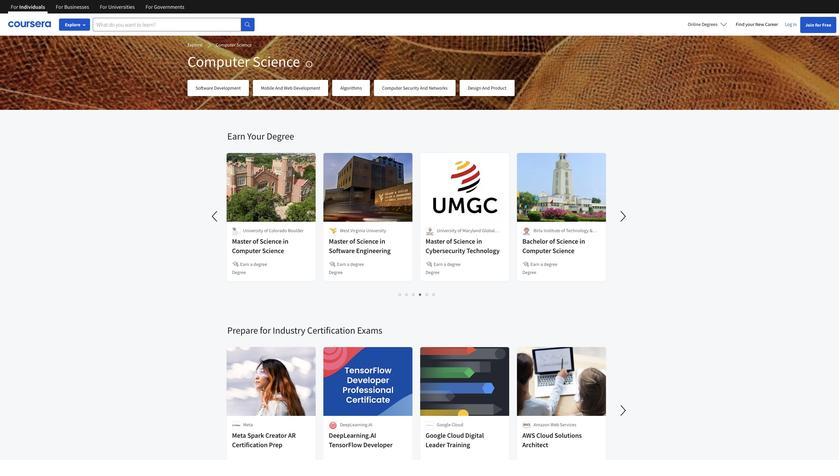 Task type: vqa. For each thing, say whether or not it's contained in the screenshot.


Task type: describe. For each thing, give the bounding box(es) containing it.
cybersecurity
[[426, 247, 466, 255]]

creator
[[266, 432, 287, 440]]

university of colorado boulder
[[243, 228, 304, 234]]

degree for master of science in software engineering
[[329, 270, 343, 276]]

of for master of science in software engineering
[[350, 237, 356, 246]]

exams
[[358, 325, 383, 337]]

degree for master of science in software engineering
[[351, 262, 364, 268]]

developer
[[364, 441, 393, 450]]

virginia
[[351, 228, 366, 234]]

degree for bachelor of science in computer science
[[544, 262, 558, 268]]

previous slide image
[[207, 209, 223, 225]]

google for google cloud
[[437, 422, 451, 428]]

colorado
[[269, 228, 287, 234]]

cloud for aws cloud solutions architect
[[537, 432, 554, 440]]

master of science in computer science
[[232, 237, 289, 255]]

join
[[806, 22, 815, 28]]

meta spark creator ar certification prep
[[232, 432, 296, 450]]

amazon web services image
[[523, 422, 531, 430]]

&
[[590, 228, 593, 234]]

online degrees
[[688, 21, 718, 27]]

university of maryland global campus image
[[426, 228, 434, 236]]

log
[[786, 21, 793, 27]]

of for bachelor of science in computer science
[[550, 237, 556, 246]]

prepare for industry certification exams
[[228, 325, 383, 337]]

6 button
[[431, 291, 438, 299]]

your
[[247, 130, 265, 142]]

earn left the your
[[228, 130, 246, 142]]

technology inside the birla institute of technology & science, pilani
[[566, 228, 589, 234]]

earn for master of science in cybersecurity technology
[[434, 262, 443, 268]]

online degrees button
[[683, 17, 733, 32]]

degrees
[[702, 21, 718, 27]]

technology inside master of science in cybersecurity technology
[[467, 247, 500, 255]]

computer right explore link
[[216, 42, 236, 48]]

computer inside bachelor of science in computer science
[[523, 247, 552, 255]]

west virginia university image
[[329, 228, 338, 236]]

solutions
[[555, 432, 582, 440]]

industry
[[273, 325, 306, 337]]

6
[[433, 292, 436, 298]]

bachelor of science in computer science
[[523, 237, 586, 255]]

architect
[[523, 441, 549, 450]]

join for free link
[[801, 17, 837, 33]]

deeplearning.ai for deeplearning.ai tensorflow developer
[[329, 432, 377, 440]]

2 button
[[404, 291, 411, 299]]

computer left security
[[382, 85, 402, 91]]

computer security and networks link
[[374, 80, 456, 96]]

master for master of science in computer science
[[232, 237, 252, 246]]

maryland
[[463, 228, 481, 234]]

mobile and web development
[[261, 85, 320, 91]]

google for google cloud digital leader training
[[426, 432, 446, 440]]

earn a degree for master of science in cybersecurity technology
[[434, 262, 461, 268]]

deeplearning.ai for deeplearning.ai
[[340, 422, 373, 428]]

in
[[794, 21, 798, 27]]

university for master of science in cybersecurity technology
[[437, 228, 457, 234]]

for businesses
[[56, 3, 89, 10]]

master of science in cybersecurity technology
[[426, 237, 500, 255]]

outlined info action image
[[305, 60, 313, 68]]

earn a degree for master of science in software engineering
[[337, 262, 364, 268]]

and inside computer security and networks link
[[420, 85, 428, 91]]

in for bachelor of science in computer science
[[580, 237, 586, 246]]

next slide image
[[616, 209, 632, 225]]

explore link
[[188, 42, 202, 49]]

earn for master of science in computer science
[[240, 262, 249, 268]]

1 development from the left
[[214, 85, 241, 91]]

a for master of science in cybersecurity technology
[[444, 262, 447, 268]]

individuals
[[19, 3, 45, 10]]

product
[[491, 85, 507, 91]]

1 vertical spatial explore
[[188, 42, 202, 48]]

west virginia university
[[340, 228, 386, 234]]

for individuals
[[11, 3, 45, 10]]

new
[[756, 21, 765, 27]]

google cloud digital leader training
[[426, 432, 484, 450]]

earn a degree for bachelor of science in computer science
[[531, 262, 558, 268]]

free
[[823, 22, 832, 28]]

algorithms
[[341, 85, 362, 91]]

1 vertical spatial computer science
[[188, 52, 300, 71]]

google cloud
[[437, 422, 464, 428]]

prepare
[[228, 325, 258, 337]]

earn your degree
[[228, 130, 294, 142]]

1
[[399, 292, 402, 298]]

coursera image
[[8, 19, 51, 30]]

aws
[[523, 432, 536, 440]]

4 button
[[417, 291, 424, 299]]

pilani
[[551, 235, 562, 241]]

mobile and web development link
[[253, 80, 329, 96]]

master for master of science in cybersecurity technology
[[426, 237, 445, 246]]

cloud for google cloud digital leader training
[[448, 432, 464, 440]]

next slide image
[[616, 403, 632, 419]]

security
[[403, 85, 420, 91]]

mobile
[[261, 85, 275, 91]]

ar
[[288, 432, 296, 440]]

bachelor
[[523, 237, 548, 246]]

find your new career
[[737, 21, 779, 27]]

explore button
[[59, 19, 90, 31]]

algorithms link
[[333, 80, 370, 96]]

engineering
[[356, 247, 391, 255]]

for for governments
[[146, 3, 153, 10]]

2 university from the left
[[367, 228, 386, 234]]

meta image
[[232, 422, 241, 430]]

0 vertical spatial computer science
[[216, 42, 252, 48]]

university of colorado boulder image
[[232, 228, 241, 236]]

log in link
[[782, 20, 801, 28]]

1 button
[[397, 291, 404, 299]]

aws cloud solutions architect
[[523, 432, 582, 450]]

businesses
[[64, 3, 89, 10]]

west
[[340, 228, 350, 234]]

for governments
[[146, 3, 185, 10]]

in for master of science in cybersecurity technology
[[477, 237, 482, 246]]

amazon
[[534, 422, 550, 428]]

a for master of science in software engineering
[[347, 262, 350, 268]]

design
[[468, 85, 482, 91]]

of for master of science in cybersecurity technology
[[447, 237, 452, 246]]

find
[[737, 21, 745, 27]]



Task type: locate. For each thing, give the bounding box(es) containing it.
in inside master of science in computer science
[[283, 237, 289, 246]]

of left colorado on the left of the page
[[264, 228, 268, 234]]

earn
[[228, 130, 246, 142], [240, 262, 249, 268], [337, 262, 346, 268], [434, 262, 443, 268], [531, 262, 540, 268]]

google up leader
[[426, 432, 446, 440]]

2 development from the left
[[294, 85, 320, 91]]

meta
[[243, 422, 253, 428], [232, 432, 246, 440]]

universities
[[108, 3, 135, 10]]

for right prepare
[[260, 325, 271, 337]]

1 horizontal spatial for
[[816, 22, 822, 28]]

a down master of science in computer science
[[250, 262, 253, 268]]

for for universities
[[100, 3, 107, 10]]

1 horizontal spatial certification
[[307, 325, 356, 337]]

0 horizontal spatial and
[[275, 85, 283, 91]]

3 degree from the left
[[447, 262, 461, 268]]

master for master of science in software engineering
[[329, 237, 348, 246]]

1 in from the left
[[283, 237, 289, 246]]

earn a degree down bachelor of science in computer science
[[531, 262, 558, 268]]

computer down bachelor
[[523, 247, 552, 255]]

software development
[[196, 85, 241, 91]]

in for master of science in software engineering
[[380, 237, 386, 246]]

of inside master of science in software engineering
[[350, 237, 356, 246]]

of down institute
[[550, 237, 556, 246]]

a down bachelor of science in computer science
[[541, 262, 543, 268]]

of for university of maryland global campus
[[458, 228, 462, 234]]

master down west virginia university image
[[329, 237, 348, 246]]

1 horizontal spatial web
[[551, 422, 560, 428]]

prepare for industry certification exams carousel element
[[224, 304, 840, 461]]

and for design
[[483, 85, 490, 91]]

science inside master of science in software engineering
[[357, 237, 379, 246]]

in right pilani
[[580, 237, 586, 246]]

meta inside meta spark creator ar certification prep
[[232, 432, 246, 440]]

2 horizontal spatial university
[[437, 228, 457, 234]]

0 vertical spatial technology
[[566, 228, 589, 234]]

for for individuals
[[11, 3, 18, 10]]

for left individuals
[[11, 3, 18, 10]]

computer science
[[216, 42, 252, 48], [188, 52, 300, 71]]

in
[[283, 237, 289, 246], [380, 237, 386, 246], [477, 237, 482, 246], [580, 237, 586, 246]]

0 horizontal spatial technology
[[467, 247, 500, 255]]

earn a degree down the cybersecurity
[[434, 262, 461, 268]]

and inside mobile and web development link
[[275, 85, 283, 91]]

1 vertical spatial web
[[551, 422, 560, 428]]

2 earn a degree from the left
[[337, 262, 364, 268]]

2
[[406, 292, 409, 298]]

0 horizontal spatial development
[[214, 85, 241, 91]]

4 a from the left
[[541, 262, 543, 268]]

master of science in software engineering
[[329, 237, 391, 255]]

earn for master of science in software engineering
[[337, 262, 346, 268]]

computer down university of colorado boulder icon
[[232, 247, 261, 255]]

degree for master of science in cybersecurity technology
[[447, 262, 461, 268]]

4
[[419, 292, 422, 298]]

a for bachelor of science in computer science
[[541, 262, 543, 268]]

technology left &
[[566, 228, 589, 234]]

3 and from the left
[[483, 85, 490, 91]]

of inside bachelor of science in computer science
[[550, 237, 556, 246]]

master inside master of science in cybersecurity technology
[[426, 237, 445, 246]]

degree down master of science in computer science
[[254, 262, 267, 268]]

birla
[[534, 228, 543, 234]]

degree
[[267, 130, 294, 142], [232, 270, 246, 276], [329, 270, 343, 276], [426, 270, 440, 276], [523, 270, 537, 276]]

5
[[426, 292, 429, 298]]

cloud inside the "google cloud digital leader training"
[[448, 432, 464, 440]]

of for university of colorado boulder
[[264, 228, 268, 234]]

software inside master of science in software engineering
[[329, 247, 355, 255]]

university up campus
[[437, 228, 457, 234]]

cloud
[[452, 422, 464, 428], [448, 432, 464, 440], [537, 432, 554, 440]]

3 button
[[411, 291, 417, 299]]

your
[[746, 21, 755, 27]]

1 for from the left
[[11, 3, 18, 10]]

3 earn a degree from the left
[[434, 262, 461, 268]]

and for mobile
[[275, 85, 283, 91]]

1 and from the left
[[275, 85, 283, 91]]

google right google cloud image
[[437, 422, 451, 428]]

cloud inside the aws cloud solutions architect
[[537, 432, 554, 440]]

0 vertical spatial meta
[[243, 422, 253, 428]]

amazon web services
[[534, 422, 577, 428]]

3 master from the left
[[426, 237, 445, 246]]

earn a degree down master of science in computer science
[[240, 262, 267, 268]]

banner navigation
[[5, 0, 190, 14]]

web right the amazon
[[551, 422, 560, 428]]

degree for master of science in computer science
[[232, 270, 246, 276]]

tensorflow
[[329, 441, 362, 450]]

3 in from the left
[[477, 237, 482, 246]]

institute
[[544, 228, 561, 234]]

university inside university of maryland global campus
[[437, 228, 457, 234]]

1 vertical spatial deeplearning.ai
[[329, 432, 377, 440]]

for for join
[[816, 22, 822, 28]]

4 degree from the left
[[544, 262, 558, 268]]

for for prepare
[[260, 325, 271, 337]]

birla institute of technology & science, pilani
[[534, 228, 593, 241]]

university for master of science in computer science
[[243, 228, 263, 234]]

What do you want to learn? text field
[[93, 18, 241, 31]]

science
[[237, 42, 252, 48], [253, 52, 300, 71], [260, 237, 282, 246], [357, 237, 379, 246], [454, 237, 476, 246], [557, 237, 579, 246], [262, 247, 284, 255], [553, 247, 575, 255]]

science,
[[534, 235, 550, 241]]

for left businesses
[[56, 3, 63, 10]]

in for master of science in computer science
[[283, 237, 289, 246]]

3 university from the left
[[437, 228, 457, 234]]

computer up software development
[[188, 52, 250, 71]]

and right design
[[483, 85, 490, 91]]

campus
[[437, 235, 453, 241]]

for for businesses
[[56, 3, 63, 10]]

of for master of science in computer science
[[253, 237, 259, 246]]

design and product link
[[460, 80, 515, 96]]

0 vertical spatial google
[[437, 422, 451, 428]]

in inside master of science in software engineering
[[380, 237, 386, 246]]

google inside the "google cloud digital leader training"
[[426, 432, 446, 440]]

earn down master of science in computer science
[[240, 262, 249, 268]]

a for master of science in computer science
[[250, 262, 253, 268]]

computer security and networks
[[382, 85, 448, 91]]

google cloud image
[[426, 422, 434, 430]]

0 horizontal spatial university
[[243, 228, 263, 234]]

in down the maryland
[[477, 237, 482, 246]]

2 degree from the left
[[351, 262, 364, 268]]

1 horizontal spatial university
[[367, 228, 386, 234]]

0 horizontal spatial certification
[[232, 441, 268, 450]]

deeplearning.ai image
[[329, 422, 338, 430]]

meta for meta spark creator ar certification prep
[[232, 432, 246, 440]]

2 a from the left
[[347, 262, 350, 268]]

earn a degree for master of science in computer science
[[240, 262, 267, 268]]

technology down the 'global'
[[467, 247, 500, 255]]

None search field
[[93, 18, 255, 31]]

1 horizontal spatial master
[[329, 237, 348, 246]]

3 for from the left
[[100, 3, 107, 10]]

for right join
[[816, 22, 822, 28]]

of up the cybersecurity
[[447, 237, 452, 246]]

deeplearning.ai
[[340, 422, 373, 428], [329, 432, 377, 440]]

web inside mobile and web development link
[[284, 85, 293, 91]]

web inside prepare for industry certification exams carousel element
[[551, 422, 560, 428]]

meta right meta image
[[243, 422, 253, 428]]

1 vertical spatial meta
[[232, 432, 246, 440]]

for
[[816, 22, 822, 28], [260, 325, 271, 337]]

master inside master of science in software engineering
[[329, 237, 348, 246]]

1 university from the left
[[243, 228, 263, 234]]

0 vertical spatial explore
[[65, 22, 81, 28]]

1 horizontal spatial software
[[329, 247, 355, 255]]

and right mobile
[[275, 85, 283, 91]]

4 for from the left
[[146, 3, 153, 10]]

0 vertical spatial deeplearning.ai
[[340, 422, 373, 428]]

in inside bachelor of science in computer science
[[580, 237, 586, 246]]

list inside the earn your degree carousel element
[[228, 291, 607, 299]]

earn down master of science in software engineering on the left of the page
[[337, 262, 346, 268]]

development
[[214, 85, 241, 91], [294, 85, 320, 91]]

earn for bachelor of science in computer science
[[531, 262, 540, 268]]

4 in from the left
[[580, 237, 586, 246]]

degree
[[254, 262, 267, 268], [351, 262, 364, 268], [447, 262, 461, 268], [544, 262, 558, 268]]

deeplearning.ai up the deeplearning.ai tensorflow developer
[[340, 422, 373, 428]]

certification inside meta spark creator ar certification prep
[[232, 441, 268, 450]]

for universities
[[100, 3, 135, 10]]

degree for master of science in computer science
[[254, 262, 267, 268]]

boulder
[[288, 228, 304, 234]]

earn down bachelor
[[531, 262, 540, 268]]

google
[[437, 422, 451, 428], [426, 432, 446, 440]]

explore
[[65, 22, 81, 28], [188, 42, 202, 48]]

deeplearning.ai tensorflow developer
[[329, 432, 393, 450]]

of left the maryland
[[458, 228, 462, 234]]

of inside the birla institute of technology & science, pilani
[[562, 228, 566, 234]]

2 horizontal spatial and
[[483, 85, 490, 91]]

1 vertical spatial technology
[[467, 247, 500, 255]]

training
[[447, 441, 471, 450]]

join for free
[[806, 22, 832, 28]]

for left governments
[[146, 3, 153, 10]]

web right mobile
[[284, 85, 293, 91]]

degree down bachelor of science in computer science
[[544, 262, 558, 268]]

university right 'virginia'
[[367, 228, 386, 234]]

degree for bachelor of science in computer science
[[523, 270, 537, 276]]

2 in from the left
[[380, 237, 386, 246]]

software
[[196, 85, 213, 91], [329, 247, 355, 255]]

0 horizontal spatial for
[[260, 325, 271, 337]]

1 horizontal spatial explore
[[188, 42, 202, 48]]

computer inside master of science in computer science
[[232, 247, 261, 255]]

cloud down the amazon
[[537, 432, 554, 440]]

web
[[284, 85, 293, 91], [551, 422, 560, 428]]

list containing 1
[[228, 291, 607, 299]]

services
[[561, 422, 577, 428]]

5 button
[[424, 291, 431, 299]]

in up engineering
[[380, 237, 386, 246]]

digital
[[466, 432, 484, 440]]

deeplearning.ai inside the deeplearning.ai tensorflow developer
[[329, 432, 377, 440]]

0 vertical spatial software
[[196, 85, 213, 91]]

2 horizontal spatial master
[[426, 237, 445, 246]]

1 vertical spatial certification
[[232, 441, 268, 450]]

2 and from the left
[[420, 85, 428, 91]]

science inside master of science in cybersecurity technology
[[454, 237, 476, 246]]

degree down the cybersecurity
[[447, 262, 461, 268]]

networks
[[429, 85, 448, 91]]

0 horizontal spatial explore
[[65, 22, 81, 28]]

design and product
[[468, 85, 507, 91]]

meta down meta image
[[232, 432, 246, 440]]

1 vertical spatial google
[[426, 432, 446, 440]]

career
[[766, 21, 779, 27]]

list
[[228, 291, 607, 299]]

0 vertical spatial for
[[816, 22, 822, 28]]

leader
[[426, 441, 446, 450]]

0 horizontal spatial master
[[232, 237, 252, 246]]

for left universities
[[100, 3, 107, 10]]

1 vertical spatial software
[[329, 247, 355, 255]]

1 horizontal spatial development
[[294, 85, 320, 91]]

spark
[[248, 432, 264, 440]]

0 vertical spatial web
[[284, 85, 293, 91]]

1 horizontal spatial technology
[[566, 228, 589, 234]]

master
[[232, 237, 252, 246], [329, 237, 348, 246], [426, 237, 445, 246]]

in inside master of science in cybersecurity technology
[[477, 237, 482, 246]]

a down the cybersecurity
[[444, 262, 447, 268]]

prep
[[269, 441, 283, 450]]

master down university of maryland global campus image
[[426, 237, 445, 246]]

3
[[413, 292, 415, 298]]

earn a degree down master of science in software engineering on the left of the page
[[337, 262, 364, 268]]

degree down master of science in software engineering on the left of the page
[[351, 262, 364, 268]]

cloud up training
[[448, 432, 464, 440]]

software development link
[[188, 80, 249, 96]]

cloud for google cloud
[[452, 422, 464, 428]]

1 master from the left
[[232, 237, 252, 246]]

meta for meta
[[243, 422, 253, 428]]

deeplearning.ai up 'tensorflow'
[[329, 432, 377, 440]]

find your new career link
[[733, 20, 782, 29]]

1 vertical spatial for
[[260, 325, 271, 337]]

university right university of colorado boulder icon
[[243, 228, 263, 234]]

cloud up the "google cloud digital leader training"
[[452, 422, 464, 428]]

in down colorado on the left of the page
[[283, 237, 289, 246]]

2 master from the left
[[329, 237, 348, 246]]

university of maryland global campus
[[437, 228, 495, 241]]

explore inside explore dropdown button
[[65, 22, 81, 28]]

master down university of colorado boulder icon
[[232, 237, 252, 246]]

online
[[688, 21, 701, 27]]

1 degree from the left
[[254, 262, 267, 268]]

earn your degree carousel element
[[207, 110, 632, 304]]

master inside master of science in computer science
[[232, 237, 252, 246]]

1 horizontal spatial and
[[420, 85, 428, 91]]

of inside university of maryland global campus
[[458, 228, 462, 234]]

0 horizontal spatial web
[[284, 85, 293, 91]]

and inside the design and product link
[[483, 85, 490, 91]]

certification
[[307, 325, 356, 337], [232, 441, 268, 450]]

governments
[[154, 3, 185, 10]]

of inside master of science in computer science
[[253, 237, 259, 246]]

of inside master of science in cybersecurity technology
[[447, 237, 452, 246]]

of up pilani
[[562, 228, 566, 234]]

and
[[275, 85, 283, 91], [420, 85, 428, 91], [483, 85, 490, 91]]

0 vertical spatial certification
[[307, 325, 356, 337]]

a
[[250, 262, 253, 268], [347, 262, 350, 268], [444, 262, 447, 268], [541, 262, 543, 268]]

for
[[11, 3, 18, 10], [56, 3, 63, 10], [100, 3, 107, 10], [146, 3, 153, 10]]

1 earn a degree from the left
[[240, 262, 267, 268]]

technology
[[566, 228, 589, 234], [467, 247, 500, 255]]

a down master of science in software engineering on the left of the page
[[347, 262, 350, 268]]

earn down the cybersecurity
[[434, 262, 443, 268]]

1 a from the left
[[250, 262, 253, 268]]

global
[[482, 228, 495, 234]]

of down 'virginia'
[[350, 237, 356, 246]]

degree for master of science in cybersecurity technology
[[426, 270, 440, 276]]

of down university of colorado boulder
[[253, 237, 259, 246]]

and right security
[[420, 85, 428, 91]]

4 earn a degree from the left
[[531, 262, 558, 268]]

birla institute of technology & science, pilani image
[[523, 228, 531, 236]]

3 a from the left
[[444, 262, 447, 268]]

0 horizontal spatial software
[[196, 85, 213, 91]]

2 for from the left
[[56, 3, 63, 10]]



